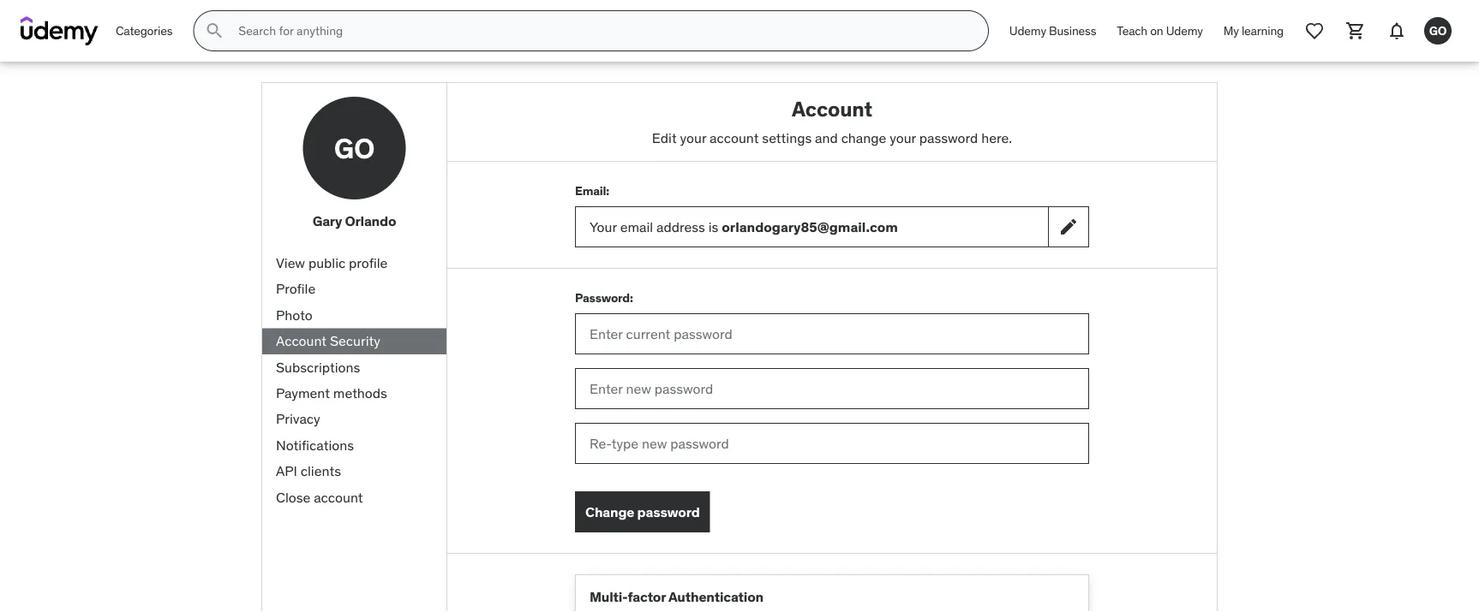 Task type: describe. For each thing, give the bounding box(es) containing it.
1 your from the left
[[680, 129, 707, 146]]

subscriptions link
[[262, 355, 447, 381]]

close
[[276, 489, 311, 506]]

2 udemy from the left
[[1166, 23, 1203, 38]]

notifications
[[276, 437, 354, 454]]

1 udemy from the left
[[1010, 23, 1047, 38]]

photo link
[[262, 303, 447, 329]]

security
[[330, 333, 381, 350]]

change
[[842, 129, 887, 146]]

password inside 'account edit your account settings and change your password here.'
[[920, 129, 978, 146]]

payment methods link
[[262, 381, 447, 407]]

notifications image
[[1387, 21, 1408, 41]]

public
[[309, 254, 346, 272]]

go link
[[1418, 10, 1459, 51]]

my learning
[[1224, 23, 1284, 38]]

clients
[[301, 463, 341, 480]]

udemy business link
[[999, 10, 1107, 51]]

teach on udemy link
[[1107, 10, 1214, 51]]

account security link
[[262, 329, 447, 355]]

authentication
[[669, 589, 764, 607]]

Search for anything text field
[[235, 16, 968, 45]]

factor
[[628, 589, 666, 607]]

wishlist image
[[1305, 21, 1325, 41]]

account inside 'account edit your account settings and change your password here.'
[[710, 129, 759, 146]]

privacy link
[[262, 407, 447, 433]]

methods
[[333, 385, 387, 402]]

teach on udemy
[[1117, 23, 1203, 38]]

photo
[[276, 306, 313, 324]]

orlandogary85@gmail.com
[[722, 218, 898, 236]]

edit
[[652, 129, 677, 146]]

your email address is orlandogary85@gmail.com
[[590, 218, 898, 236]]

password inside change password button
[[637, 504, 700, 521]]

change password button
[[575, 492, 710, 533]]

gary orlando
[[313, 213, 396, 230]]

api clients link
[[262, 459, 447, 485]]

and
[[815, 129, 838, 146]]

multi-
[[590, 589, 628, 607]]

my learning link
[[1214, 10, 1294, 51]]

profile
[[276, 280, 316, 298]]

view public profile link
[[262, 250, 447, 277]]

email:
[[575, 183, 610, 199]]

change
[[585, 504, 635, 521]]



Task type: vqa. For each thing, say whether or not it's contained in the screenshot.
Subscriptions link
yes



Task type: locate. For each thing, give the bounding box(es) containing it.
account down api clients link
[[314, 489, 363, 506]]

account inside view public profile profile photo account security subscriptions payment methods privacy notifications api clients close account
[[276, 333, 327, 350]]

0 horizontal spatial password
[[637, 504, 700, 521]]

1 horizontal spatial your
[[890, 129, 916, 146]]

view
[[276, 254, 305, 272]]

gary
[[313, 213, 342, 230]]

teach
[[1117, 23, 1148, 38]]

account left settings
[[710, 129, 759, 146]]

close account link
[[262, 485, 447, 511]]

business
[[1049, 23, 1097, 38]]

1 horizontal spatial password
[[920, 129, 978, 146]]

payment
[[276, 385, 330, 402]]

profile link
[[262, 277, 447, 303]]

account down "photo"
[[276, 333, 327, 350]]

view public profile profile photo account security subscriptions payment methods privacy notifications api clients close account
[[276, 254, 388, 506]]

1 vertical spatial account
[[276, 333, 327, 350]]

0 horizontal spatial go
[[334, 131, 375, 165]]

subscriptions
[[276, 359, 360, 376]]

account inside view public profile profile photo account security subscriptions payment methods privacy notifications api clients close account
[[314, 489, 363, 506]]

0 vertical spatial password
[[920, 129, 978, 146]]

account up and
[[792, 96, 873, 122]]

api
[[276, 463, 297, 480]]

email
[[620, 218, 653, 236]]

password left here.
[[920, 129, 978, 146]]

1 horizontal spatial account
[[792, 96, 873, 122]]

is
[[709, 218, 719, 236]]

1 horizontal spatial go
[[1430, 23, 1447, 38]]

password right change
[[637, 504, 700, 521]]

udemy business
[[1010, 23, 1097, 38]]

0 horizontal spatial udemy
[[1010, 23, 1047, 38]]

0 vertical spatial go
[[1430, 23, 1447, 38]]

Password: password field
[[575, 314, 1090, 355]]

address
[[657, 218, 705, 236]]

profile
[[349, 254, 388, 272]]

go
[[1430, 23, 1447, 38], [334, 131, 375, 165]]

1 vertical spatial go
[[334, 131, 375, 165]]

account edit your account settings and change your password here.
[[652, 96, 1013, 146]]

1 horizontal spatial account
[[710, 129, 759, 146]]

1 vertical spatial account
[[314, 489, 363, 506]]

1 vertical spatial password
[[637, 504, 700, 521]]

account inside 'account edit your account settings and change your password here.'
[[792, 96, 873, 122]]

1 horizontal spatial udemy
[[1166, 23, 1203, 38]]

change password
[[585, 504, 700, 521]]

go up gary orlando
[[334, 131, 375, 165]]

privacy
[[276, 411, 320, 428]]

orlando
[[345, 213, 396, 230]]

0 vertical spatial account
[[792, 96, 873, 122]]

0 horizontal spatial your
[[680, 129, 707, 146]]

udemy
[[1010, 23, 1047, 38], [1166, 23, 1203, 38]]

0 horizontal spatial account
[[314, 489, 363, 506]]

here.
[[982, 129, 1013, 146]]

udemy right on
[[1166, 23, 1203, 38]]

password
[[920, 129, 978, 146], [637, 504, 700, 521]]

Enter new password password field
[[575, 369, 1090, 410]]

your
[[680, 129, 707, 146], [890, 129, 916, 146]]

your
[[590, 218, 617, 236]]

on
[[1151, 23, 1164, 38]]

your right 'change'
[[890, 129, 916, 146]]

your right edit
[[680, 129, 707, 146]]

my
[[1224, 23, 1239, 38]]

settings
[[762, 129, 812, 146]]

learning
[[1242, 23, 1284, 38]]

2 your from the left
[[890, 129, 916, 146]]

go right notifications image
[[1430, 23, 1447, 38]]

password:
[[575, 290, 633, 306]]

shopping cart with 0 items image
[[1346, 21, 1366, 41]]

notifications link
[[262, 433, 447, 459]]

0 vertical spatial account
[[710, 129, 759, 146]]

edit email image
[[1059, 217, 1079, 238]]

account
[[710, 129, 759, 146], [314, 489, 363, 506]]

account
[[792, 96, 873, 122], [276, 333, 327, 350]]

submit search image
[[204, 21, 225, 41]]

Re-type new password password field
[[575, 424, 1090, 465]]

categories
[[116, 23, 173, 38]]

udemy left business
[[1010, 23, 1047, 38]]

0 horizontal spatial account
[[276, 333, 327, 350]]

categories button
[[105, 10, 183, 51]]

udemy image
[[21, 16, 99, 45]]

multi-factor authentication
[[590, 589, 764, 607]]



